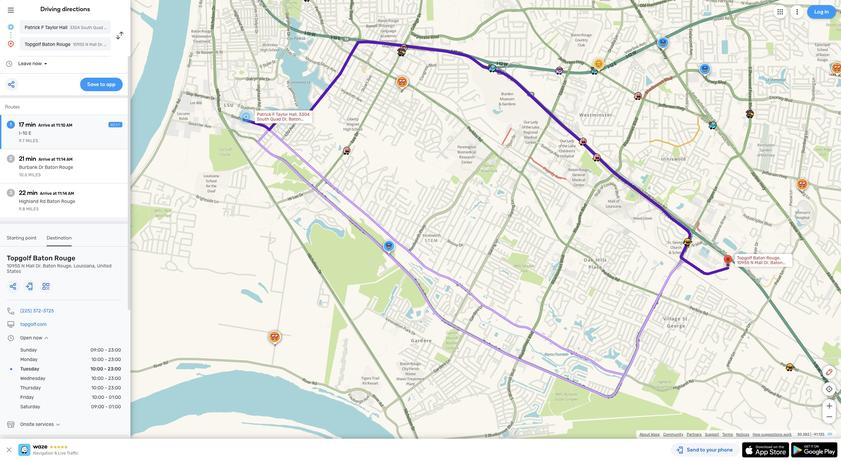 Task type: vqa. For each thing, say whether or not it's contained in the screenshot.
the Starting at the left
yes



Task type: locate. For each thing, give the bounding box(es) containing it.
0 vertical spatial 11:14
[[56, 157, 66, 162]]

at left 11:10
[[51, 123, 55, 128]]

rouge,
[[57, 263, 72, 269]]

arrive inside 17 min arrive at 11:10 am
[[38, 123, 50, 128]]

min for 17 min
[[25, 121, 36, 128]]

miles down the e at the left
[[26, 139, 38, 143]]

baton
[[42, 42, 55, 47], [45, 165, 58, 170], [47, 199, 60, 205], [33, 254, 53, 262], [43, 263, 56, 269]]

11:14 for 22 min
[[58, 191, 67, 196]]

2 vertical spatial min
[[27, 189, 38, 197]]

11:14 inside 22 min arrive at 11:14 am
[[58, 191, 67, 196]]

support
[[705, 433, 719, 437]]

10:00 - 23:00
[[91, 357, 121, 363], [90, 367, 121, 372], [91, 376, 121, 382], [91, 385, 121, 391]]

topgolf inside 'button'
[[25, 42, 41, 47]]

22
[[19, 189, 26, 197]]

2 vertical spatial miles
[[26, 207, 39, 212]]

9.7
[[19, 139, 25, 143]]

miles
[[26, 139, 38, 143], [28, 173, 41, 178], [26, 207, 39, 212]]

1 vertical spatial topgolf
[[7, 254, 31, 262]]

22 min arrive at 11:14 am
[[19, 189, 74, 197]]

arrive left 11:10
[[38, 123, 50, 128]]

10:00 for tuesday
[[90, 367, 103, 372]]

1 vertical spatial 09:00
[[91, 404, 104, 410]]

- for saturday
[[105, 404, 108, 410]]

10:00
[[91, 357, 104, 363], [90, 367, 103, 372], [91, 376, 104, 382], [91, 385, 104, 391], [92, 395, 104, 401]]

miles inside burbank dr baton rouge 10.6 miles
[[28, 173, 41, 178]]

10:00 for wednesday
[[91, 376, 104, 382]]

11:14 inside 21 min arrive at 11:14 am
[[56, 157, 66, 162]]

-
[[105, 348, 107, 353], [105, 357, 107, 363], [104, 367, 107, 372], [105, 376, 107, 382], [105, 385, 107, 391], [105, 395, 108, 401], [105, 404, 108, 410], [812, 433, 814, 437]]

now right open
[[33, 335, 42, 341]]

rouge inside burbank dr baton rouge 10.6 miles
[[59, 165, 73, 170]]

10955
[[7, 263, 20, 269]]

rouge inside 'button'
[[56, 42, 71, 47]]

min for 22 min
[[27, 189, 38, 197]]

support link
[[705, 433, 719, 437]]

0 vertical spatial topgolf
[[25, 42, 41, 47]]

01:00 down the 10:00 - 01:00
[[109, 404, 121, 410]]

arrive up rd
[[40, 191, 52, 196]]

- for tuesday
[[104, 367, 107, 372]]

arrive inside 21 min arrive at 11:14 am
[[38, 157, 50, 162]]

11:14
[[56, 157, 66, 162], [58, 191, 67, 196]]

10:00 for friday
[[92, 395, 104, 401]]

arrive inside 22 min arrive at 11:14 am
[[40, 191, 52, 196]]

min
[[25, 121, 36, 128], [26, 155, 36, 163], [27, 189, 38, 197]]

arrive for 17 min
[[38, 123, 50, 128]]

01:00 up 09:00 - 01:00
[[109, 395, 121, 401]]

f
[[41, 25, 44, 30]]

friday
[[20, 395, 34, 401]]

now right leave
[[32, 61, 42, 67]]

miles inside i-10 e 9.7 miles
[[26, 139, 38, 143]]

1 vertical spatial at
[[51, 157, 55, 162]]

topgolf up n
[[7, 254, 31, 262]]

2 vertical spatial am
[[68, 191, 74, 196]]

at up 'highland rd baton rouge 9.8 miles'
[[53, 191, 57, 196]]

0 vertical spatial now
[[32, 61, 42, 67]]

tuesday
[[20, 367, 39, 372]]

rouge down hall at top left
[[56, 42, 71, 47]]

0 vertical spatial 01:00
[[109, 395, 121, 401]]

0 vertical spatial am
[[66, 123, 72, 128]]

2 01:00 from the top
[[109, 404, 121, 410]]

at
[[51, 123, 55, 128], [51, 157, 55, 162], [53, 191, 57, 196]]

at inside 22 min arrive at 11:14 am
[[53, 191, 57, 196]]

9.8
[[19, 207, 25, 212]]

onsite
[[20, 422, 34, 428]]

09:00
[[91, 348, 104, 353], [91, 404, 104, 410]]

0 vertical spatial arrive
[[38, 123, 50, 128]]

am for 22 min
[[68, 191, 74, 196]]

1 vertical spatial min
[[26, 155, 36, 163]]

0 vertical spatial at
[[51, 123, 55, 128]]

rouge down 21 min arrive at 11:14 am
[[59, 165, 73, 170]]

topgolf
[[25, 42, 41, 47], [7, 254, 31, 262]]

arrive up dr
[[38, 157, 50, 162]]

baton right rd
[[47, 199, 60, 205]]

11:14 up burbank dr baton rouge 10.6 miles
[[56, 157, 66, 162]]

wednesday
[[20, 376, 45, 382]]

11:14 up 'highland rd baton rouge 9.8 miles'
[[58, 191, 67, 196]]

burbank
[[19, 165, 37, 170]]

10:00 - 23:00 for tuesday
[[90, 367, 121, 372]]

i-10 e 9.7 miles
[[19, 131, 38, 143]]

2 vertical spatial arrive
[[40, 191, 52, 196]]

topgolf inside topgolf baton rouge 10955 n mall dr, baton rouge, louisiana, united states
[[7, 254, 31, 262]]

am up 'highland rd baton rouge 9.8 miles'
[[68, 191, 74, 196]]

onsite services
[[20, 422, 54, 428]]

rouge inside topgolf baton rouge 10955 n mall dr, baton rouge, louisiana, united states
[[54, 254, 75, 262]]

baton inside 'button'
[[42, 42, 55, 47]]

- for wednesday
[[105, 376, 107, 382]]

states
[[7, 269, 21, 275]]

09:00 - 23:00
[[91, 348, 121, 353]]

2 vertical spatial at
[[53, 191, 57, 196]]

17 min arrive at 11:10 am
[[19, 121, 72, 128]]

23:00 for tuesday
[[108, 367, 121, 372]]

driving
[[40, 5, 61, 13]]

saturday
[[20, 404, 40, 410]]

topgolf for topgolf baton rouge 10955 n mall dr, baton rouge, louisiana, united states
[[7, 254, 31, 262]]

miles down dr
[[28, 173, 41, 178]]

1 vertical spatial clock image
[[7, 334, 15, 343]]

3725
[[43, 308, 54, 314]]

am inside 21 min arrive at 11:14 am
[[66, 157, 73, 162]]

rouge inside 'highland rd baton rouge 9.8 miles'
[[61, 199, 75, 205]]

hall
[[59, 25, 67, 30]]

rouge down 22 min arrive at 11:14 am
[[61, 199, 75, 205]]

23:00 for thursday
[[108, 385, 121, 391]]

miles down highland on the left top of the page
[[26, 207, 39, 212]]

10.6
[[19, 173, 27, 178]]

partners
[[687, 433, 702, 437]]

dr
[[39, 165, 44, 170]]

routes
[[5, 104, 20, 110]]

clock image left leave
[[5, 60, 13, 68]]

about
[[640, 433, 650, 437]]

at inside 21 min arrive at 11:14 am
[[51, 157, 55, 162]]

chevron up image
[[42, 336, 50, 341]]

baton right dr,
[[43, 263, 56, 269]]

0 vertical spatial miles
[[26, 139, 38, 143]]

23:00
[[108, 348, 121, 353], [108, 357, 121, 363], [108, 367, 121, 372], [108, 376, 121, 382], [108, 385, 121, 391]]

clock image
[[5, 60, 13, 68], [7, 334, 15, 343]]

at inside 17 min arrive at 11:10 am
[[51, 123, 55, 128]]

community
[[663, 433, 684, 437]]

rouge up rouge,
[[54, 254, 75, 262]]

baton down patrick f taylor hall
[[42, 42, 55, 47]]

n
[[21, 263, 25, 269]]

at for 22 min
[[53, 191, 57, 196]]

09:00 for 09:00 - 01:00
[[91, 404, 104, 410]]

11:14 for 21 min
[[56, 157, 66, 162]]

am
[[66, 123, 72, 128], [66, 157, 73, 162], [68, 191, 74, 196]]

1 vertical spatial 01:00
[[109, 404, 121, 410]]

clock image down computer image
[[7, 334, 15, 343]]

- for thursday
[[105, 385, 107, 391]]

23:00 for wednesday
[[108, 376, 121, 382]]

1 vertical spatial now
[[33, 335, 42, 341]]

at up burbank dr baton rouge 10.6 miles
[[51, 157, 55, 162]]

baton right dr
[[45, 165, 58, 170]]

10:00 - 23:00 for thursday
[[91, 385, 121, 391]]

1 vertical spatial miles
[[28, 173, 41, 178]]

0 vertical spatial 09:00
[[91, 348, 104, 353]]

0 vertical spatial min
[[25, 121, 36, 128]]

am inside 22 min arrive at 11:14 am
[[68, 191, 74, 196]]

min up burbank on the left top
[[26, 155, 36, 163]]

1 vertical spatial arrive
[[38, 157, 50, 162]]

am right 11:10
[[66, 123, 72, 128]]

1 01:00 from the top
[[109, 395, 121, 401]]

about waze community partners support terms notices how suggestions work
[[640, 433, 792, 437]]

10:00 - 23:00 for monday
[[91, 357, 121, 363]]

starting
[[7, 235, 24, 241]]

2
[[9, 156, 12, 162]]

open now button
[[20, 335, 50, 341]]

location image
[[7, 40, 15, 48]]

live
[[58, 451, 66, 456]]

work
[[784, 433, 792, 437]]

miles inside 'highland rd baton rouge 9.8 miles'
[[26, 207, 39, 212]]

dr,
[[36, 263, 42, 269]]

partners link
[[687, 433, 702, 437]]

- for monday
[[105, 357, 107, 363]]

min up highland on the left top of the page
[[27, 189, 38, 197]]

min for 21 min
[[26, 155, 36, 163]]

topgolf down patrick
[[25, 42, 41, 47]]

terms
[[723, 433, 733, 437]]

am up burbank dr baton rouge 10.6 miles
[[66, 157, 73, 162]]

1 vertical spatial am
[[66, 157, 73, 162]]

terms link
[[723, 433, 733, 437]]

01:00
[[109, 395, 121, 401], [109, 404, 121, 410]]

chevron down image
[[54, 422, 62, 428]]

1 vertical spatial 11:14
[[58, 191, 67, 196]]

onsite services button
[[20, 422, 62, 428]]

am inside 17 min arrive at 11:10 am
[[66, 123, 72, 128]]

highland rd baton rouge 9.8 miles
[[19, 199, 75, 212]]

computer image
[[7, 321, 15, 329]]

monday
[[20, 357, 38, 363]]

min up the e at the left
[[25, 121, 36, 128]]

1
[[10, 122, 12, 127]]

navigation
[[33, 451, 53, 456]]



Task type: describe. For each thing, give the bounding box(es) containing it.
baton inside 'highland rd baton rouge 9.8 miles'
[[47, 199, 60, 205]]

how suggestions work link
[[753, 433, 792, 437]]

10:00 for thursday
[[91, 385, 104, 391]]

open now
[[20, 335, 42, 341]]

topgolf.com link
[[20, 322, 47, 328]]

23:00 for sunday
[[108, 348, 121, 353]]

how
[[753, 433, 761, 437]]

highland
[[19, 199, 39, 205]]

30.382 | -91.135
[[798, 433, 825, 437]]

patrick f taylor hall button
[[20, 20, 111, 34]]

traffic
[[67, 451, 78, 456]]

best
[[111, 123, 120, 127]]

leave now
[[18, 61, 42, 67]]

17
[[19, 121, 24, 128]]

3
[[9, 190, 12, 196]]

21
[[19, 155, 24, 163]]

mall
[[26, 263, 35, 269]]

burbank dr baton rouge 10.6 miles
[[19, 165, 73, 178]]

(225) 372-3725
[[20, 308, 54, 314]]

&
[[54, 451, 57, 456]]

|
[[811, 433, 812, 437]]

directions
[[62, 5, 90, 13]]

thursday
[[20, 385, 41, 391]]

0 vertical spatial clock image
[[5, 60, 13, 68]]

baton inside burbank dr baton rouge 10.6 miles
[[45, 165, 58, 170]]

navigation & live traffic
[[33, 451, 78, 456]]

rd
[[40, 199, 46, 205]]

notices
[[737, 433, 750, 437]]

topgolf baton rouge 10955 n mall dr, baton rouge, louisiana, united states
[[7, 254, 112, 275]]

point
[[25, 235, 37, 241]]

destination
[[47, 235, 72, 241]]

e
[[28, 131, 31, 136]]

23:00 for monday
[[108, 357, 121, 363]]

10:00 - 23:00 for wednesday
[[91, 376, 121, 382]]

30.382
[[798, 433, 810, 437]]

372-
[[33, 308, 43, 314]]

starting point
[[7, 235, 37, 241]]

united
[[97, 263, 112, 269]]

baton up dr,
[[33, 254, 53, 262]]

services
[[36, 422, 54, 428]]

leave
[[18, 61, 31, 67]]

suggestions
[[762, 433, 783, 437]]

louisiana,
[[74, 263, 96, 269]]

pencil image
[[825, 369, 834, 377]]

patrick
[[25, 25, 40, 30]]

topgolf baton rouge button
[[20, 37, 111, 51]]

arrive for 22 min
[[40, 191, 52, 196]]

am for 21 min
[[66, 157, 73, 162]]

about waze link
[[640, 433, 660, 437]]

link image
[[827, 432, 833, 437]]

topgolf baton rouge
[[25, 42, 71, 47]]

x image
[[5, 446, 13, 454]]

taylor
[[45, 25, 58, 30]]

10
[[22, 131, 27, 136]]

am for 17 min
[[66, 123, 72, 128]]

current location image
[[7, 23, 15, 31]]

arrive for 21 min
[[38, 157, 50, 162]]

miles for 21 min
[[28, 173, 41, 178]]

now for leave now
[[32, 61, 42, 67]]

i-
[[19, 131, 22, 136]]

09:00 for 09:00 - 23:00
[[91, 348, 104, 353]]

11:10
[[56, 123, 65, 128]]

notices link
[[737, 433, 750, 437]]

21 min arrive at 11:14 am
[[19, 155, 73, 163]]

at for 17 min
[[51, 123, 55, 128]]

91.135
[[814, 433, 825, 437]]

topgolf.com
[[20, 322, 47, 328]]

10:00 for monday
[[91, 357, 104, 363]]

miles for 22 min
[[26, 207, 39, 212]]

now for open now
[[33, 335, 42, 341]]

patrick f taylor hall
[[25, 25, 67, 30]]

sunday
[[20, 348, 37, 353]]

starting point button
[[7, 235, 37, 246]]

zoom in image
[[825, 402, 834, 411]]

community link
[[663, 433, 684, 437]]

zoom out image
[[825, 413, 834, 421]]

- for friday
[[105, 395, 108, 401]]

10:00 - 01:00
[[92, 395, 121, 401]]

01:00 for 09:00 - 01:00
[[109, 404, 121, 410]]

driving directions
[[40, 5, 90, 13]]

- for sunday
[[105, 348, 107, 353]]

call image
[[7, 307, 15, 315]]

01:00 for 10:00 - 01:00
[[109, 395, 121, 401]]

destination button
[[47, 235, 72, 247]]

store image
[[7, 421, 15, 429]]

at for 21 min
[[51, 157, 55, 162]]

(225)
[[20, 308, 32, 314]]

open
[[20, 335, 32, 341]]

waze
[[651, 433, 660, 437]]

(225) 372-3725 link
[[20, 308, 54, 314]]

09:00 - 01:00
[[91, 404, 121, 410]]

topgolf for topgolf baton rouge
[[25, 42, 41, 47]]



